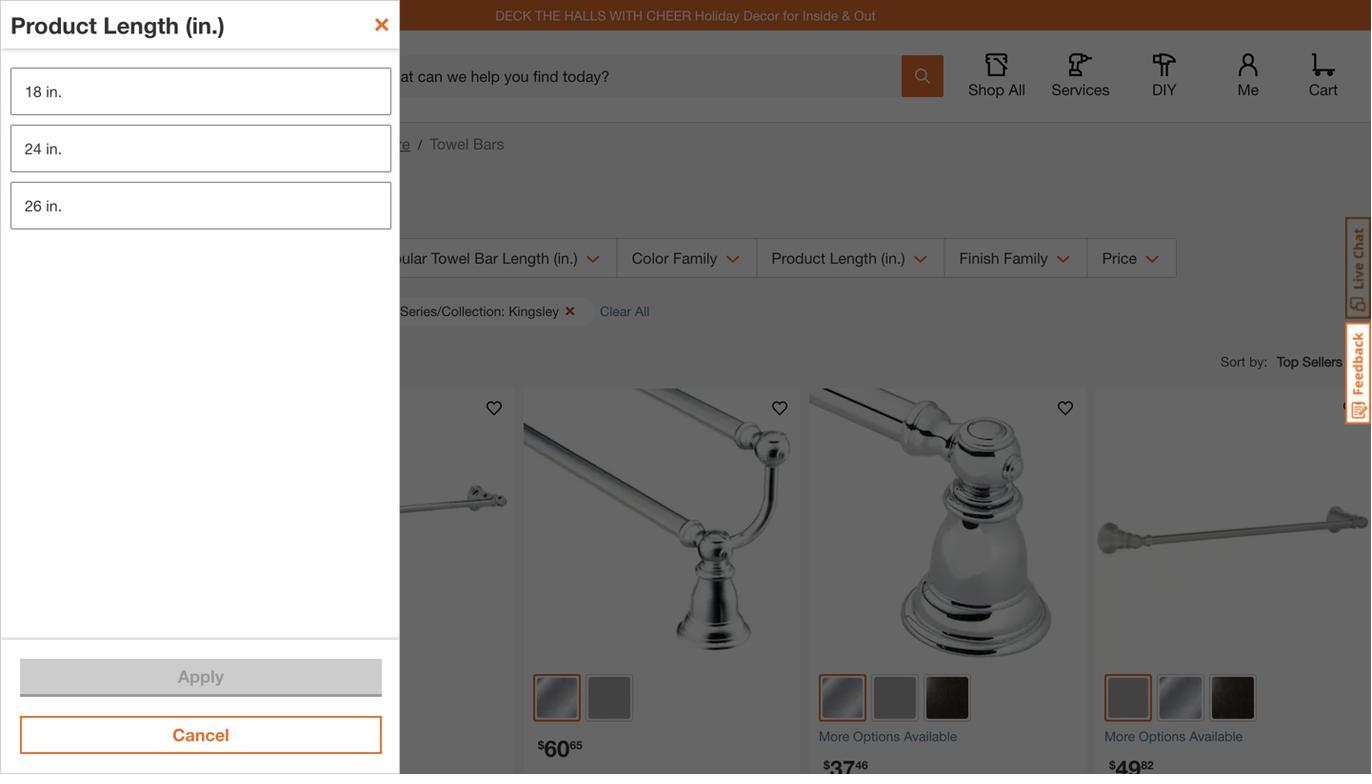 Task type: describe. For each thing, give the bounding box(es) containing it.
moen
[[10, 178, 122, 233]]

$ 60 65
[[538, 735, 583, 762]]

/ inside bathroom hardware / towel bars
[[418, 137, 422, 152]]

chrome image
[[537, 678, 577, 718]]

moen towel bars
[[10, 178, 380, 233]]

0 vertical spatial towel
[[430, 135, 469, 153]]

clear all button
[[600, 301, 664, 321]]

decor
[[744, 7, 780, 23]]

kingsley 24 in. towel bar in brushed nickel image
[[1095, 389, 1372, 665]]

finish
[[960, 249, 1000, 267]]

close image
[[372, 15, 391, 34]]

/ inside / bath
[[36, 137, 40, 152]]

family for finish family
[[1004, 249, 1048, 267]]

more for 82
[[1105, 729, 1136, 744]]

chrome image for kingsley 18 in. towel bar in chrome image
[[823, 678, 863, 718]]

$ for 82
[[1110, 759, 1116, 772]]

bar
[[475, 249, 498, 267]]

46
[[856, 759, 868, 772]]

0 horizontal spatial product length (in.)
[[10, 11, 225, 38]]

oil rubbed bronze image for kingsley 18 in. towel bar in chrome image
[[927, 677, 969, 719]]

1 horizontal spatial length
[[502, 249, 550, 267]]

inside
[[803, 7, 839, 23]]

sellers
[[1303, 354, 1343, 370]]

1 options from the left
[[282, 729, 329, 744]]

kingsley
[[509, 303, 559, 319]]

chrome image for kingsley 24 in. towel bar in chrome image
[[251, 678, 291, 718]]

services button
[[1051, 53, 1112, 99]]

all for clear all
[[635, 303, 650, 319]]

bath link
[[48, 135, 80, 153]]

1 more from the left
[[248, 729, 278, 744]]

brushed nickel image for oil rubbed bronze image associated with kingsley 24 in. towel bar in chrome image
[[303, 677, 345, 719]]

24 in. button
[[10, 125, 391, 172]]

in. for 24 in.
[[46, 140, 62, 158]]

bathroom hardware link
[[273, 135, 410, 153]]

2 horizontal spatial chrome image
[[1160, 677, 1202, 719]]

1 horizontal spatial product
[[772, 249, 826, 267]]

cancel
[[173, 725, 229, 745]]

shop
[[969, 80, 1005, 99]]

0 horizontal spatial length
[[103, 11, 179, 38]]

$ inside $ 60 65
[[538, 739, 545, 752]]

more for 46
[[819, 729, 850, 744]]

price link
[[1088, 239, 1176, 277]]

available for 46
[[904, 729, 957, 744]]

apply
[[178, 666, 224, 687]]

oil rubbed bronze image
[[1213, 677, 1254, 719]]

26 in. button
[[10, 182, 391, 230]]

kingsley 24 in. double towel bar in chrome image
[[524, 389, 800, 665]]

2 horizontal spatial length
[[830, 249, 877, 267]]

towel for moen towel bars
[[134, 178, 264, 233]]

with
[[610, 7, 643, 23]]

me button
[[1218, 53, 1279, 99]]

options for 46
[[853, 729, 900, 744]]

75150 button
[[277, 67, 343, 86]]

clear all
[[600, 303, 650, 319]]

top
[[1278, 354, 1299, 370]]

brushed nickel image for oil rubbed bronze image related to kingsley 18 in. towel bar in chrome image
[[874, 677, 916, 719]]

cancel button
[[20, 716, 382, 754]]

mesquite 10pm
[[122, 67, 233, 85]]

the
[[535, 7, 561, 23]]

in. for 18 in.
[[46, 82, 62, 100]]

&
[[842, 7, 851, 23]]

holiday
[[695, 7, 740, 23]]

in. for 26 in.
[[46, 197, 62, 215]]

What can we help you find today? search field
[[378, 56, 901, 96]]

finish family link
[[945, 239, 1087, 277]]

diy button
[[1134, 53, 1195, 99]]

shop all
[[969, 80, 1026, 99]]

available for 82
[[1190, 729, 1243, 744]]

apply button
[[20, 659, 382, 694]]

oil rubbed bronze image for kingsley 24 in. towel bar in chrome image
[[355, 677, 397, 719]]

popular towel bar length (in.) link
[[360, 239, 617, 277]]

more options available for 46
[[819, 729, 957, 744]]

popular
[[374, 249, 427, 267]]

by:
[[1250, 354, 1268, 370]]

2 horizontal spatial (in.)
[[881, 249, 905, 267]]

finish family
[[960, 249, 1048, 267]]



Task type: vqa. For each thing, say whether or not it's contained in the screenshot.
THE GOOGLE/HOMEKIT/SIRI on the right top of the page
no



Task type: locate. For each thing, give the bounding box(es) containing it.
product
[[10, 11, 97, 38], [772, 249, 826, 267]]

1 horizontal spatial more
[[819, 729, 850, 744]]

...
[[10, 138, 28, 153]]

1 horizontal spatial all
[[1009, 80, 1026, 99]]

2 in. from the top
[[46, 140, 62, 158]]

series/collection: kingsley
[[400, 303, 559, 319]]

family for color family
[[673, 249, 718, 267]]

2 horizontal spatial more options available
[[1105, 729, 1243, 744]]

0 horizontal spatial available
[[333, 729, 386, 744]]

more options available
[[248, 729, 386, 744], [819, 729, 957, 744], [1105, 729, 1243, 744]]

1 vertical spatial towel
[[134, 178, 264, 233]]

3 options from the left
[[1139, 729, 1186, 744]]

all right clear in the left top of the page
[[635, 303, 650, 319]]

chrome image up 46
[[823, 678, 863, 718]]

$ for 46
[[824, 759, 830, 772]]

deck the halls with cheer holiday decor for inside & out link
[[496, 7, 876, 23]]

towel for popular towel bar length (in.)
[[431, 249, 470, 267]]

options
[[282, 729, 329, 744], [853, 729, 900, 744], [1139, 729, 1186, 744]]

24 in.
[[25, 140, 62, 158]]

1 more options available link from the left
[[248, 727, 505, 747]]

for
[[783, 7, 799, 23]]

brushed nickel image
[[303, 677, 345, 719], [874, 677, 916, 719], [1109, 678, 1149, 718]]

0 horizontal spatial oil rubbed bronze image
[[355, 677, 397, 719]]

available
[[333, 729, 386, 744], [904, 729, 957, 744], [1190, 729, 1243, 744]]

1 horizontal spatial brushed nickel image
[[874, 677, 916, 719]]

3 more options available link from the left
[[1105, 727, 1362, 747]]

0 horizontal spatial all
[[635, 303, 650, 319]]

$ left 65
[[538, 739, 545, 752]]

the home depot logo image
[[15, 46, 76, 107]]

$ left 82 at the bottom of the page
[[1110, 759, 1116, 772]]

1 horizontal spatial more options available link
[[819, 727, 1076, 747]]

kingsley 18 in. towel bar in chrome image
[[810, 389, 1086, 665]]

0 horizontal spatial product
[[10, 11, 97, 38]]

bathroom hardware / towel bars
[[273, 135, 504, 153]]

1 horizontal spatial family
[[1004, 249, 1048, 267]]

towel down 24 in. button
[[134, 178, 264, 233]]

$
[[538, 739, 545, 752], [824, 759, 830, 772], [1110, 759, 1116, 772]]

1 vertical spatial in.
[[46, 140, 62, 158]]

oil rubbed bronze image
[[355, 677, 397, 719], [927, 677, 969, 719]]

2 available from the left
[[904, 729, 957, 744]]

3 available from the left
[[1190, 729, 1243, 744]]

1 horizontal spatial bars
[[473, 135, 504, 153]]

/ right ...
[[36, 137, 40, 152]]

in. right '26'
[[46, 197, 62, 215]]

0 horizontal spatial chrome image
[[251, 678, 291, 718]]

2 more from the left
[[819, 729, 850, 744]]

0 horizontal spatial more options available
[[248, 729, 386, 744]]

family right color
[[673, 249, 718, 267]]

26 in.
[[25, 197, 62, 215]]

1 in. from the top
[[46, 82, 62, 100]]

1 horizontal spatial $
[[824, 759, 830, 772]]

cheer
[[647, 7, 691, 23]]

all inside button
[[635, 303, 650, 319]]

2 more options available from the left
[[819, 729, 957, 744]]

/ right 'hardware'
[[418, 137, 422, 152]]

mesquite
[[122, 67, 185, 85]]

1 oil rubbed bronze image from the left
[[355, 677, 397, 719]]

in. inside 'button'
[[46, 197, 62, 215]]

series/collection:
[[400, 303, 505, 319]]

2 horizontal spatial $
[[1110, 759, 1116, 772]]

1 vertical spatial product
[[772, 249, 826, 267]]

0 vertical spatial all
[[1009, 80, 1026, 99]]

18
[[25, 82, 42, 100]]

deck the halls with cheer holiday decor for inside & out
[[496, 7, 876, 23]]

(in.) up "10pm"
[[185, 11, 225, 38]]

0 horizontal spatial family
[[673, 249, 718, 267]]

2 horizontal spatial options
[[1139, 729, 1186, 744]]

brushed nickel image
[[589, 677, 631, 719]]

out
[[854, 7, 876, 23]]

75150
[[300, 67, 342, 85]]

2 more options available link from the left
[[819, 727, 1076, 747]]

82
[[1141, 759, 1154, 772]]

more options available for 82
[[1105, 729, 1243, 744]]

diy
[[1153, 80, 1177, 99]]

0 horizontal spatial more options available link
[[248, 727, 505, 747]]

60
[[545, 735, 570, 762]]

sort
[[1221, 354, 1246, 370]]

1 horizontal spatial /
[[418, 137, 422, 152]]

popular towel bar length (in.)
[[374, 249, 578, 267]]

0 horizontal spatial brushed nickel image
[[303, 677, 345, 719]]

(in.) up "kingsley"
[[554, 249, 578, 267]]

shop all button
[[967, 53, 1028, 99]]

... button
[[10, 132, 28, 159]]

2 options from the left
[[853, 729, 900, 744]]

0 vertical spatial product
[[10, 11, 97, 38]]

0 vertical spatial bars
[[473, 135, 504, 153]]

2 horizontal spatial brushed nickel image
[[1109, 678, 1149, 718]]

bathroom
[[273, 135, 340, 153]]

1 horizontal spatial more options available
[[819, 729, 957, 744]]

family
[[673, 249, 718, 267], [1004, 249, 1048, 267]]

color family link
[[618, 239, 757, 277]]

/ bath
[[36, 135, 80, 153]]

clear
[[600, 303, 632, 319]]

family inside "link"
[[1004, 249, 1048, 267]]

series/collection: kingsley button
[[381, 297, 595, 326]]

1 family from the left
[[673, 249, 718, 267]]

1 available from the left
[[333, 729, 386, 744]]

0 horizontal spatial $
[[538, 739, 545, 752]]

2 horizontal spatial available
[[1190, 729, 1243, 744]]

2 vertical spatial in.
[[46, 197, 62, 215]]

2 horizontal spatial more
[[1105, 729, 1136, 744]]

in. right the 24
[[46, 140, 62, 158]]

(in.) left finish at the right
[[881, 249, 905, 267]]

1 horizontal spatial chrome image
[[823, 678, 863, 718]]

1 horizontal spatial product length (in.)
[[772, 249, 905, 267]]

all for shop all
[[1009, 80, 1026, 99]]

1 horizontal spatial options
[[853, 729, 900, 744]]

/
[[36, 137, 40, 152], [418, 137, 422, 152]]

1 vertical spatial bars
[[276, 178, 380, 233]]

2 vertical spatial towel
[[431, 249, 470, 267]]

3 in. from the top
[[46, 197, 62, 215]]

0 horizontal spatial options
[[282, 729, 329, 744]]

cart
[[1309, 80, 1339, 99]]

0 horizontal spatial more
[[248, 729, 278, 744]]

1 horizontal spatial (in.)
[[554, 249, 578, 267]]

2 oil rubbed bronze image from the left
[[927, 677, 969, 719]]

18 in.
[[25, 82, 62, 100]]

more options available link
[[248, 727, 505, 747], [819, 727, 1076, 747], [1105, 727, 1362, 747]]

2 / from the left
[[418, 137, 422, 152]]

all
[[1009, 80, 1026, 99], [635, 303, 650, 319]]

1 horizontal spatial available
[[904, 729, 957, 744]]

chrome image
[[1160, 677, 1202, 719], [251, 678, 291, 718], [823, 678, 863, 718]]

1 vertical spatial all
[[635, 303, 650, 319]]

in.
[[46, 82, 62, 100], [46, 140, 62, 158], [46, 197, 62, 215]]

1 more options available from the left
[[248, 729, 386, 744]]

$ left 46
[[824, 759, 830, 772]]

product length (in.) link
[[758, 239, 945, 277]]

kingsley 24 in. towel bar in chrome image
[[238, 389, 514, 665]]

towel right 'hardware'
[[430, 135, 469, 153]]

in. right 18
[[46, 82, 62, 100]]

deck
[[496, 7, 532, 23]]

all inside button
[[1009, 80, 1026, 99]]

more options available link for 46
[[819, 727, 1076, 747]]

0 vertical spatial in.
[[46, 82, 62, 100]]

color
[[632, 249, 669, 267]]

1 horizontal spatial oil rubbed bronze image
[[927, 677, 969, 719]]

length
[[103, 11, 179, 38], [502, 249, 550, 267], [830, 249, 877, 267]]

0 vertical spatial product length (in.)
[[10, 11, 225, 38]]

2 family from the left
[[1004, 249, 1048, 267]]

feedback link image
[[1346, 322, 1372, 425]]

towel
[[430, 135, 469, 153], [134, 178, 264, 233], [431, 249, 470, 267]]

more options available link for 82
[[1105, 727, 1362, 747]]

18 in. button
[[10, 68, 391, 115]]

1 vertical spatial product length (in.)
[[772, 249, 905, 267]]

(in.)
[[185, 11, 225, 38], [554, 249, 578, 267], [881, 249, 905, 267]]

product length (in.)
[[10, 11, 225, 38], [772, 249, 905, 267]]

26
[[25, 197, 42, 215]]

services
[[1052, 80, 1110, 99]]

bath
[[48, 135, 80, 153]]

2 horizontal spatial more options available link
[[1105, 727, 1362, 747]]

sort by: top sellers
[[1221, 354, 1343, 370]]

halls
[[564, 7, 606, 23]]

cart link
[[1303, 53, 1345, 99]]

more
[[248, 729, 278, 744], [819, 729, 850, 744], [1105, 729, 1136, 744]]

10pm
[[193, 67, 233, 85]]

0 horizontal spatial /
[[36, 137, 40, 152]]

1 / from the left
[[36, 137, 40, 152]]

color family
[[632, 249, 718, 267]]

towel left bar
[[431, 249, 470, 267]]

0 horizontal spatial (in.)
[[185, 11, 225, 38]]

bars
[[473, 135, 504, 153], [276, 178, 380, 233]]

chrome image right apply
[[251, 678, 291, 718]]

hardware
[[345, 135, 410, 153]]

0 horizontal spatial bars
[[276, 178, 380, 233]]

65
[[570, 739, 583, 752]]

24
[[25, 140, 42, 158]]

family right finish at the right
[[1004, 249, 1048, 267]]

options for 82
[[1139, 729, 1186, 744]]

3 more options available from the left
[[1105, 729, 1243, 744]]

3 more from the left
[[1105, 729, 1136, 744]]

chrome image left oil rubbed bronze icon
[[1160, 677, 1202, 719]]

me
[[1238, 80, 1259, 99]]

price
[[1103, 249, 1137, 267]]

all right shop
[[1009, 80, 1026, 99]]



